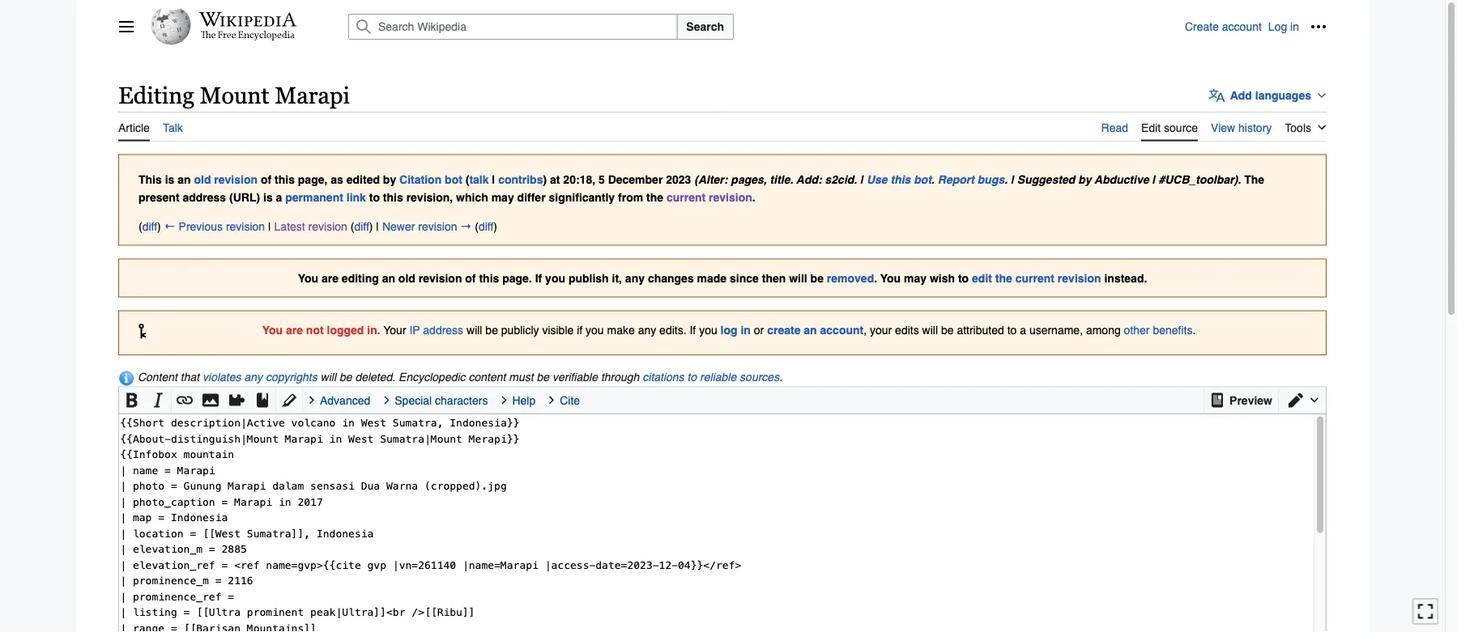 Task type: locate. For each thing, give the bounding box(es) containing it.
bot
[[445, 173, 463, 186], [914, 173, 932, 186]]

1 diff from the left
[[142, 220, 157, 233]]

1 horizontal spatial address
[[423, 324, 464, 337]]

1 horizontal spatial diff link
[[354, 220, 369, 233]]

0 vertical spatial are
[[322, 272, 339, 285]]

the right edit
[[996, 272, 1013, 285]]

2 diff from the left
[[354, 220, 369, 233]]

1 horizontal spatial bot
[[914, 173, 932, 186]]

diff link
[[142, 220, 157, 233], [354, 220, 369, 233], [479, 220, 494, 233]]

at
[[550, 173, 560, 186]]

contribs
[[498, 173, 543, 186]]

edit source link
[[1142, 112, 1198, 141]]

insert a template image
[[228, 388, 245, 413]]

revision up ip address link
[[419, 272, 462, 285]]

diff link left ← on the left top of the page
[[142, 220, 157, 233]]

1 vertical spatial address
[[423, 324, 464, 337]]

0 horizontal spatial an
[[178, 173, 191, 186]]

0 horizontal spatial of
[[261, 173, 272, 186]]

this
[[275, 173, 295, 186], [891, 173, 911, 186], [383, 191, 403, 204], [479, 272, 499, 285]]

1 vertical spatial any
[[638, 324, 656, 337]]

newer revision → link
[[382, 220, 472, 233]]

0 vertical spatial any
[[625, 272, 645, 285]]

1 horizontal spatial you
[[298, 272, 318, 285]]

0 vertical spatial address
[[183, 191, 226, 204]]

| left newer
[[376, 220, 379, 233]]

2 bot from the left
[[914, 173, 932, 186]]

0 vertical spatial account
[[1222, 20, 1262, 33]]

any left edits.
[[638, 324, 656, 337]]

account
[[1222, 20, 1262, 33], [820, 324, 864, 337]]

source
[[1164, 121, 1198, 134]]

if
[[535, 272, 542, 285], [690, 324, 696, 337]]

1 vertical spatial of
[[465, 272, 476, 285]]

report
[[938, 173, 975, 186]]

this left page.
[[479, 272, 499, 285]]

old up previous
[[194, 173, 211, 186]]

0 horizontal spatial account
[[820, 324, 864, 337]]

this left 'page,'
[[275, 173, 295, 186]]

1 vertical spatial account
[[820, 324, 864, 337]]

account left your
[[820, 324, 864, 337]]

0 horizontal spatial address
[[183, 191, 226, 204]]

diff
[[142, 220, 157, 233], [354, 220, 369, 233], [479, 220, 494, 233]]

images and media image
[[203, 388, 219, 413]]

be right must at the left bottom of the page
[[537, 371, 549, 384]]

you left "not" on the bottom of page
[[262, 324, 283, 337]]

by
[[383, 173, 396, 186], [1079, 173, 1092, 186]]

current down the this is an old revision of this page, as edited by citation bot ( talk | contribs ) at 20:18, 5 december 2023 (alter: pages, title. add: s2cid. | use this bot . report bugs . | suggested by abductive | #ucb_toolbar)
[[667, 191, 706, 204]]

title.
[[770, 173, 794, 186]]

1 vertical spatial if
[[690, 324, 696, 337]]

bold image
[[124, 388, 140, 413]]

#ucb_toolbar)
[[1159, 173, 1238, 186]]

you right 'removed'
[[881, 272, 901, 285]]

1 horizontal spatial old
[[399, 272, 416, 285]]

cite
[[560, 394, 580, 407]]

log
[[1269, 20, 1288, 33]]

0 vertical spatial current
[[667, 191, 706, 204]]

0 horizontal spatial bot
[[445, 173, 463, 186]]

by right edited
[[383, 173, 396, 186]]

| left the latest
[[268, 220, 271, 233]]

will right then
[[789, 272, 808, 285]]

an
[[178, 173, 191, 186], [382, 272, 395, 285], [804, 324, 817, 337]]

an right create
[[804, 324, 817, 337]]

encyclopedic
[[399, 371, 466, 384]]

3 diff from the left
[[479, 220, 494, 233]]

revision down (url)
[[226, 220, 265, 233]]

. left the the
[[1238, 173, 1241, 186]]

revision down permanent link "link"
[[308, 220, 347, 233]]

menu image
[[118, 19, 134, 35]]

you down latest revision link at the left top of page
[[298, 272, 318, 285]]

diff link right '→'
[[479, 220, 494, 233]]

you for you are not logged in. your ip address will be publicly visible if you make any edits. if you log in or create an account , your edits will be attributed to a username, among other benefits .
[[262, 324, 283, 337]]

5
[[599, 173, 605, 186]]

. the present address (url) is a
[[139, 173, 1265, 204]]

1 vertical spatial are
[[286, 324, 303, 337]]

through
[[601, 371, 640, 384]]

revision left instead. at the top
[[1058, 272, 1102, 285]]

0 horizontal spatial a
[[276, 191, 282, 204]]

diff link down link
[[354, 220, 369, 233]]

will up advanced dropdown button
[[321, 371, 336, 384]]

log in link
[[1269, 20, 1300, 33]]

1 horizontal spatial of
[[465, 272, 476, 285]]

to right attributed
[[1008, 324, 1017, 337]]

permanent
[[285, 191, 343, 204]]

italic image
[[150, 388, 166, 413]]

you left log
[[699, 324, 718, 337]]

revision down the pages,
[[709, 191, 752, 204]]

citations to reliable sources link
[[643, 371, 780, 384]]

( diff ) ← previous revision | latest revision ( diff ) | newer revision → ( diff )
[[139, 220, 497, 233]]

the right from
[[647, 191, 664, 204]]

language progressive image
[[1209, 87, 1226, 104]]

0 vertical spatial the
[[647, 191, 664, 204]]

1 horizontal spatial a
[[1020, 324, 1027, 337]]

1 vertical spatial in
[[741, 324, 751, 337]]

main content
[[112, 73, 1337, 633]]

fullscreen image
[[1418, 604, 1434, 620]]

in
[[1291, 20, 1300, 33], [741, 324, 751, 337]]

an right editing
[[382, 272, 395, 285]]

1 bot from the left
[[445, 173, 463, 186]]

diff down link
[[354, 220, 369, 233]]

bot left talk link
[[445, 173, 463, 186]]

. left suggested
[[1005, 173, 1008, 186]]

any up reference icon
[[244, 371, 263, 384]]

2 horizontal spatial you
[[881, 272, 901, 285]]

the free encyclopedia image
[[201, 31, 295, 41]]

bot left report
[[914, 173, 932, 186]]

0 horizontal spatial you
[[545, 272, 566, 285]]

in right log
[[1291, 20, 1300, 33]]

preview
[[1230, 394, 1273, 407]]

diff right '→'
[[479, 220, 494, 233]]

to
[[369, 191, 380, 204], [958, 272, 969, 285], [1008, 324, 1017, 337], [687, 371, 697, 384]]

in left or on the bottom
[[741, 324, 751, 337]]

0 horizontal spatial you
[[262, 324, 283, 337]]

sources
[[740, 371, 780, 384]]

2 horizontal spatial diff link
[[479, 220, 494, 233]]

by left abductive
[[1079, 173, 1092, 186]]

removed link
[[827, 272, 874, 285]]

in.
[[367, 324, 380, 337]]

0 horizontal spatial is
[[165, 173, 174, 186]]

of right old revision link
[[261, 173, 272, 186]]

0 horizontal spatial old
[[194, 173, 211, 186]]

1 horizontal spatial in
[[1291, 20, 1300, 33]]

2 vertical spatial an
[[804, 324, 817, 337]]

2 horizontal spatial diff
[[479, 220, 494, 233]]

revision
[[214, 173, 258, 186], [709, 191, 752, 204], [226, 220, 265, 233], [308, 220, 347, 233], [418, 220, 457, 233], [419, 272, 462, 285], [1058, 272, 1102, 285]]

Search Wikipedia search field
[[348, 14, 678, 40]]

publish
[[569, 272, 609, 285]]

are left "not" on the bottom of page
[[286, 324, 303, 337]]

that
[[181, 371, 199, 384]]

0 vertical spatial a
[[276, 191, 282, 204]]

a left the username,
[[1020, 324, 1027, 337]]

address down old revision link
[[183, 191, 226, 204]]

1 vertical spatial may
[[904, 272, 927, 285]]

newer
[[382, 220, 415, 233]]

| left use
[[861, 173, 864, 186]]

if right page.
[[535, 272, 542, 285]]

1 horizontal spatial account
[[1222, 20, 1262, 33]]

0 vertical spatial of
[[261, 173, 272, 186]]

0 horizontal spatial in
[[741, 324, 751, 337]]

will
[[789, 272, 808, 285], [467, 324, 482, 337], [922, 324, 938, 337], [321, 371, 336, 384]]

( right '→'
[[475, 220, 479, 233]]

changes
[[648, 272, 694, 285]]

ip address link
[[410, 324, 464, 337]]

revision,
[[406, 191, 453, 204]]

is right (url)
[[263, 191, 273, 204]]

1 horizontal spatial an
[[382, 272, 395, 285]]

0 vertical spatial is
[[165, 173, 174, 186]]

0 horizontal spatial may
[[492, 191, 514, 204]]

1 horizontal spatial if
[[690, 324, 696, 337]]

|
[[492, 173, 495, 186], [861, 173, 864, 186], [1011, 173, 1014, 186], [1153, 173, 1156, 186], [268, 220, 271, 233], [376, 220, 379, 233]]

your
[[870, 324, 892, 337]]

a
[[276, 191, 282, 204], [1020, 324, 1027, 337]]

special
[[395, 394, 432, 407]]

1 horizontal spatial diff
[[354, 220, 369, 233]]

you right "if"
[[586, 324, 604, 337]]

→
[[460, 220, 472, 233]]

old right editing
[[399, 272, 416, 285]]

may left wish
[[904, 272, 927, 285]]

you left publish
[[545, 272, 566, 285]]

in inside main content
[[741, 324, 751, 337]]

(url)
[[229, 191, 260, 204]]

are left editing
[[322, 272, 339, 285]]

0 horizontal spatial diff link
[[142, 220, 157, 233]]

) right '→'
[[494, 220, 497, 233]]

in inside personal tools navigation
[[1291, 20, 1300, 33]]

2 vertical spatial any
[[244, 371, 263, 384]]

0 vertical spatial old
[[194, 173, 211, 186]]

of
[[261, 173, 272, 186], [465, 272, 476, 285]]

is right this
[[165, 173, 174, 186]]

account left log
[[1222, 20, 1262, 33]]

violates any copyrights link
[[203, 371, 317, 384]]

any right it,
[[625, 272, 645, 285]]

1 horizontal spatial are
[[322, 272, 339, 285]]

old revision link
[[194, 173, 258, 186]]

read link
[[1102, 112, 1129, 140]]

advanced button
[[305, 388, 380, 413]]

if
[[577, 324, 583, 337]]

are
[[322, 272, 339, 285], [286, 324, 303, 337]]

address right ip
[[423, 324, 464, 337]]

or
[[754, 324, 764, 337]]

2 diff link from the left
[[354, 220, 369, 233]]

revision left '→'
[[418, 220, 457, 233]]

1 horizontal spatial is
[[263, 191, 273, 204]]

an up present
[[178, 173, 191, 186]]

be up advanced
[[339, 371, 352, 384]]

bugs
[[978, 173, 1005, 186]]

may down contribs link
[[492, 191, 514, 204]]

0 horizontal spatial the
[[647, 191, 664, 204]]

search button
[[677, 14, 734, 40]]

0 horizontal spatial are
[[286, 324, 303, 337]]

of left page.
[[465, 272, 476, 285]]

1 vertical spatial is
[[263, 191, 273, 204]]

1 vertical spatial the
[[996, 272, 1013, 285]]

1 horizontal spatial by
[[1079, 173, 1092, 186]]

0 vertical spatial in
[[1291, 20, 1300, 33]]

0 horizontal spatial by
[[383, 173, 396, 186]]

0 horizontal spatial diff
[[142, 220, 157, 233]]

a up the latest
[[276, 191, 282, 204]]

0 horizontal spatial current
[[667, 191, 706, 204]]

2 horizontal spatial an
[[804, 324, 817, 337]]

visible
[[542, 324, 574, 337]]

you are not logged in. your ip address will be publicly visible if you make any edits. if you log in or create an account , your edits will be attributed to a username, among other benefits .
[[262, 324, 1196, 337]]

if right edits.
[[690, 324, 696, 337]]

edit
[[1142, 121, 1161, 134]]

special characters button
[[380, 388, 498, 413]]

diff left ← on the left top of the page
[[142, 220, 157, 233]]

citations
[[643, 371, 684, 384]]

personal tools navigation
[[1185, 14, 1332, 40]]

current right edit
[[1016, 272, 1055, 285]]

is inside . the present address (url) is a
[[263, 191, 273, 204]]

1 vertical spatial current
[[1016, 272, 1055, 285]]

| right abductive
[[1153, 173, 1156, 186]]

0 vertical spatial if
[[535, 272, 542, 285]]

talk link
[[469, 173, 489, 186]]

. inside . the present address (url) is a
[[1238, 173, 1241, 186]]

marapi
[[275, 82, 350, 109]]

create account log in
[[1185, 20, 1300, 33]]

0 vertical spatial an
[[178, 173, 191, 186]]

) left ← on the left top of the page
[[157, 220, 161, 233]]

preview button
[[1205, 388, 1279, 413]]



Task type: describe. For each thing, give the bounding box(es) containing it.
deleted.
[[355, 371, 396, 384]]

editing
[[118, 82, 194, 109]]

present
[[139, 191, 180, 204]]

Search search field
[[329, 14, 1185, 40]]

abductive
[[1095, 173, 1149, 186]]

2 by from the left
[[1079, 173, 1092, 186]]

not
[[306, 324, 324, 337]]

1 vertical spatial an
[[382, 272, 395, 285]]

be left 'publicly'
[[486, 324, 498, 337]]

log
[[721, 324, 738, 337]]

which
[[456, 191, 488, 204]]

then
[[762, 272, 786, 285]]

you are editing an old revision of this page. if you publish it, any changes made since then will be removed . you may wish to edit the current revision instead.
[[298, 272, 1148, 285]]

content that violates any copyrights will be deleted. encyclopedic content must be verifiable through citations to reliable sources .
[[138, 371, 783, 384]]

benefits
[[1153, 324, 1193, 337]]

s2cid.
[[825, 173, 857, 186]]

as
[[331, 173, 343, 186]]

citation
[[400, 173, 442, 186]]

you for you are editing an old revision of this page. if you publish it, any changes made since then will be removed . you may wish to edit the current revision instead.
[[298, 272, 318, 285]]

are for not
[[286, 324, 303, 337]]

special characters
[[395, 394, 488, 407]]

article
[[118, 121, 150, 134]]

reliable
[[700, 371, 737, 384]]

article image
[[1210, 388, 1226, 413]]

tools
[[1285, 121, 1312, 134]]

2 horizontal spatial you
[[699, 324, 718, 337]]

logged
[[327, 324, 364, 337]]

create an account link
[[767, 324, 864, 337]]

,
[[864, 324, 867, 337]]

it,
[[612, 272, 622, 285]]

( up which
[[466, 173, 469, 186]]

made
[[697, 272, 727, 285]]

to left edit
[[958, 272, 969, 285]]

mount
[[200, 82, 269, 109]]

page,
[[298, 173, 328, 186]]

1 horizontal spatial you
[[586, 324, 604, 337]]

this up newer
[[383, 191, 403, 204]]

1 horizontal spatial may
[[904, 272, 927, 285]]

among
[[1086, 324, 1121, 337]]

from
[[618, 191, 643, 204]]

link
[[347, 191, 366, 204]]

talk link
[[163, 112, 183, 140]]

edit the current revision link
[[972, 272, 1102, 285]]

syntax highlighting image
[[281, 388, 297, 413]]

use this bot link
[[867, 173, 932, 186]]

pages,
[[731, 173, 767, 186]]

| right talk link
[[492, 173, 495, 186]]

editing
[[342, 272, 379, 285]]

1 horizontal spatial current
[[1016, 272, 1055, 285]]

differ
[[517, 191, 546, 204]]

verifiable
[[553, 371, 598, 384]]

account inside personal tools navigation
[[1222, 20, 1262, 33]]

will right ip address link
[[467, 324, 482, 337]]

this right use
[[891, 173, 911, 186]]

account inside main content
[[820, 324, 864, 337]]

your
[[384, 324, 406, 337]]

other
[[1124, 324, 1150, 337]]

edits
[[895, 324, 919, 337]]

talk
[[163, 121, 183, 134]]

attributed
[[957, 324, 1004, 337]]

create account link
[[1185, 20, 1262, 33]]

edited
[[347, 173, 380, 186]]

reference image
[[254, 388, 271, 413]]

are for editing
[[322, 272, 339, 285]]

. down the pages,
[[752, 191, 756, 204]]

. up your
[[874, 272, 878, 285]]

create
[[767, 324, 801, 337]]

languages
[[1256, 89, 1312, 102]]

link image
[[177, 388, 193, 413]]

( down link
[[351, 220, 354, 233]]

violates
[[203, 371, 241, 384]]

to left reliable
[[687, 371, 697, 384]]

december
[[608, 173, 663, 186]]

a inside . the present address (url) is a
[[276, 191, 282, 204]]

( left ← on the left top of the page
[[139, 220, 142, 233]]

. down create
[[780, 371, 783, 384]]

the
[[1245, 173, 1265, 186]]

revision up (url)
[[214, 173, 258, 186]]

←
[[164, 220, 176, 233]]

0 horizontal spatial if
[[535, 272, 542, 285]]

log in and more options image
[[1311, 19, 1327, 35]]

1 horizontal spatial the
[[996, 272, 1013, 285]]

other benefits link
[[1124, 324, 1193, 337]]

content
[[469, 371, 506, 384]]

1 by from the left
[[383, 173, 396, 186]]

read
[[1102, 121, 1129, 134]]

edits.
[[660, 324, 687, 337]]

view history link
[[1211, 112, 1272, 140]]

add:
[[796, 173, 822, 186]]

report bugs link
[[938, 173, 1005, 186]]

permanent link link
[[285, 191, 366, 204]]

main content containing editing
[[112, 73, 1337, 633]]

. left report
[[932, 173, 935, 186]]

this is an old revision of this page, as edited by citation bot ( talk | contribs ) at 20:18, 5 december 2023 (alter: pages, title. add: s2cid. | use this bot . report bugs . | suggested by abductive | #ucb_toolbar)
[[139, 173, 1238, 186]]

0 vertical spatial may
[[492, 191, 514, 204]]

previous
[[179, 220, 223, 233]]

1 vertical spatial a
[[1020, 324, 1027, 337]]

(alter:
[[695, 173, 728, 186]]

3 diff link from the left
[[479, 220, 494, 233]]

suggested
[[1018, 173, 1075, 186]]

add
[[1230, 89, 1252, 102]]

view history
[[1211, 121, 1272, 134]]

log in link
[[721, 324, 751, 337]]

permanent link to this revision, which may differ significantly from the current revision .
[[285, 191, 756, 204]]

be left 'removed'
[[811, 272, 824, 285]]

1 vertical spatial old
[[399, 272, 416, 285]]

address inside . the present address (url) is a
[[183, 191, 226, 204]]

will right the edits on the right bottom of the page
[[922, 324, 938, 337]]

) left at
[[543, 173, 547, 186]]

1 diff link from the left
[[142, 220, 157, 233]]

| right bugs
[[1011, 173, 1014, 186]]

advanced
[[320, 394, 370, 407]]

add languages
[[1230, 89, 1312, 102]]

Wikitext source editor text field
[[119, 414, 1326, 633]]

must
[[509, 371, 534, 384]]

history
[[1239, 121, 1272, 134]]

view
[[1211, 121, 1236, 134]]

ip
[[410, 324, 420, 337]]

latest revision link
[[274, 220, 347, 233]]

20:18,
[[563, 173, 596, 186]]

wikipedia image
[[199, 12, 297, 27]]

make
[[607, 324, 635, 337]]

) left newer
[[369, 220, 373, 233]]

cite button
[[545, 388, 590, 413]]

talk
[[469, 173, 489, 186]]

to right link
[[369, 191, 380, 204]]

be left attributed
[[941, 324, 954, 337]]

. right other
[[1193, 324, 1196, 337]]



Task type: vqa. For each thing, say whether or not it's contained in the screenshot.
have
no



